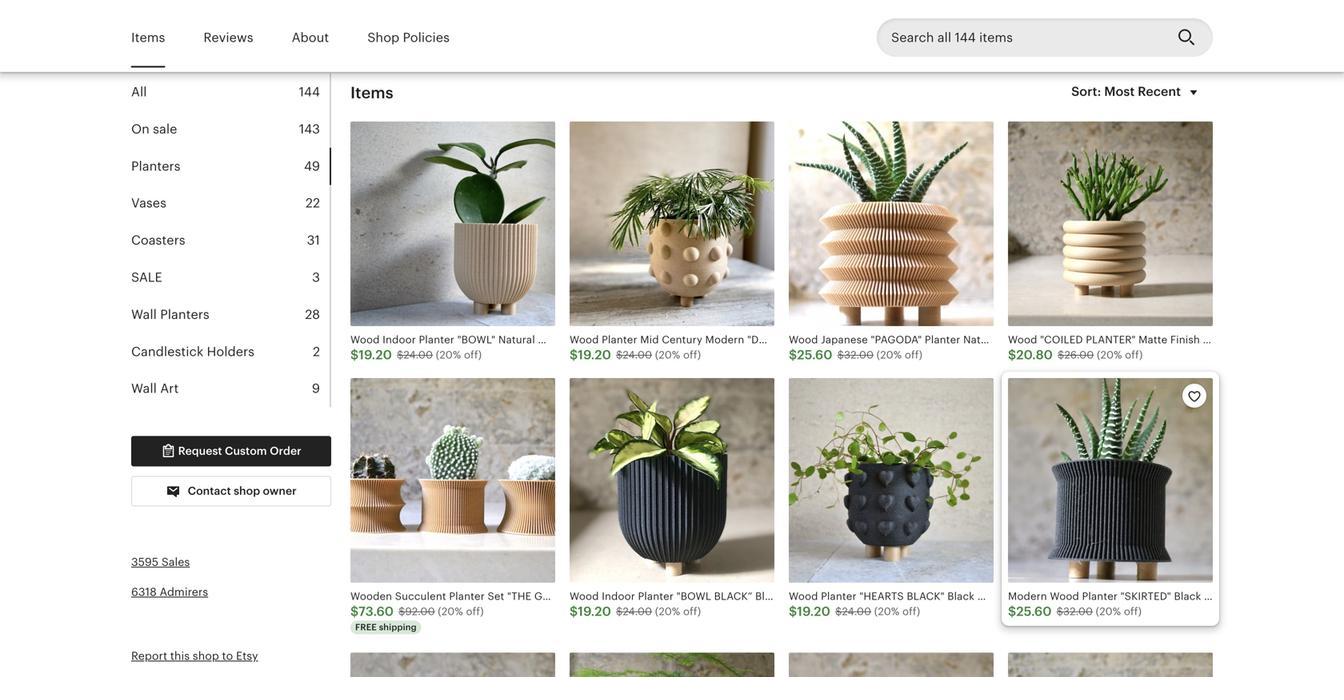 Task type: describe. For each thing, give the bounding box(es) containing it.
indoor for $
[[383, 334, 416, 346]]

3
[[312, 271, 320, 285]]

wood inside wood "coiled planter" matte finish mid century indoor planter $ 20.80 $ 26.00 (20% off)
[[1008, 334, 1038, 346]]

2
[[313, 345, 320, 359]]

finish for wood indoor planter "bowl" natural wood finish $ 19.20 $ 24.00 (20% off)
[[570, 334, 600, 346]]

sort: most recent button
[[1062, 74, 1213, 112]]

on
[[131, 122, 150, 136]]

3595 sales
[[131, 556, 190, 569]]

wood planter mid century modern "dots" image
[[570, 122, 775, 327]]

tab containing candlestick holders
[[131, 334, 330, 371]]

3595
[[131, 556, 159, 569]]

modern inside the modern wood planter "skirted" black wood finish $ 25.60 $ 32.00 (20% off)
[[1008, 591, 1047, 603]]

planter inside wood planter mid century modern "dots" $ 19.20 $ 24.00 (20% off)
[[602, 334, 638, 346]]

black for 19.20
[[948, 591, 975, 603]]

19.20 inside the wood planter "hearts black" black wood finish $ 19.20 $ 24.00 (20% off)
[[797, 605, 831, 619]]

report
[[131, 650, 167, 663]]

wood japanese "pagoda" planter natural wood finisjh $ 25.60 $ 32.00 (20% off)
[[789, 334, 1068, 363]]

etsy
[[236, 650, 258, 663]]

planter inside the wood planter "hearts black" black wood finish $ 19.20 $ 24.00 (20% off)
[[821, 591, 857, 603]]

about
[[292, 30, 329, 45]]

wood indoor planter "bowl" natural wood finish $ 19.20 $ 24.00 (20% off)
[[351, 334, 600, 363]]

report this shop to etsy link
[[131, 650, 258, 663]]

planter inside wooden succulent planter set "the groovy trio" small $ 73.60 $ 92.00 (20% off) free shipping
[[449, 591, 485, 603]]

reviews link
[[204, 19, 253, 56]]

wood "coiled planter" matte finish mid century indoor planter $ 20.80 $ 26.00 (20% off)
[[1008, 334, 1340, 363]]

mid inside wood planter mid century modern "dots" $ 19.20 $ 24.00 (20% off)
[[640, 334, 659, 346]]

19.20 inside "wood indoor planter "bowl" natural wood finish $ 19.20 $ 24.00 (20% off)"
[[359, 348, 392, 363]]

sales
[[162, 556, 190, 569]]

free
[[355, 623, 377, 633]]

tab containing on sale
[[131, 111, 330, 148]]

24.00 inside wood indoor planter "bowl black" black wood finish $ 19.20 $ 24.00 (20% off)
[[623, 606, 652, 618]]

(20% inside the wood japanese "pagoda" planter natural wood finisjh $ 25.60 $ 32.00 (20% off)
[[877, 349, 902, 361]]

off) inside wood "coiled planter" matte finish mid century indoor planter $ 20.80 $ 26.00 (20% off)
[[1125, 349, 1143, 361]]

tab containing wall planters
[[131, 296, 330, 334]]

wall for wall art
[[131, 382, 157, 396]]

wood indoor planter "bowl" natural wood finish image
[[351, 122, 555, 327]]

22
[[306, 196, 320, 211]]

about link
[[292, 19, 329, 56]]

modern inside wood planter mid century modern "dots" $ 19.20 $ 24.00 (20% off)
[[705, 334, 745, 346]]

32.00 for wood japanese "pagoda" planter natural wood finisjh $ 25.60 $ 32.00 (20% off)
[[844, 349, 874, 361]]

succulent planter set "the bohos" indoor wood trio natural wood image
[[351, 654, 555, 678]]

143
[[299, 122, 320, 136]]

92.00
[[405, 606, 435, 618]]

(20% inside wood "coiled planter" matte finish mid century indoor planter $ 20.80 $ 26.00 (20% off)
[[1097, 349, 1122, 361]]

6318
[[131, 586, 157, 599]]

indoor for finish
[[602, 591, 635, 603]]

9
[[312, 382, 320, 396]]

24.00 inside the wood planter "hearts black" black wood finish $ 19.20 $ 24.00 (20% off)
[[842, 606, 872, 618]]

contact shop owner button
[[131, 477, 331, 507]]

0 vertical spatial items
[[131, 30, 165, 45]]

small
[[614, 591, 642, 603]]

japanese
[[821, 334, 868, 346]]

wood planter "hearts black" black wood finish image
[[789, 378, 994, 583]]

(20% inside "wood indoor planter "bowl" natural wood finish $ 19.20 $ 24.00 (20% off)"
[[436, 349, 461, 361]]

century inside wood "coiled planter" matte finish mid century indoor planter $ 20.80 $ 26.00 (20% off)
[[1225, 334, 1266, 346]]

49
[[304, 159, 320, 174]]

this
[[170, 650, 190, 663]]

order
[[270, 445, 301, 458]]

most
[[1105, 85, 1135, 99]]

144
[[299, 85, 320, 99]]

planter"
[[1086, 334, 1136, 346]]

28
[[305, 308, 320, 322]]

candlestick holders
[[131, 345, 255, 359]]

shipping
[[379, 623, 417, 633]]

shop policies link
[[368, 19, 450, 56]]

25.60 for modern wood planter "skirted" black wood finish $ 25.60 $ 32.00 (20% off)
[[1017, 605, 1052, 619]]

to
[[222, 650, 233, 663]]

24.00 inside wood planter mid century modern "dots" $ 19.20 $ 24.00 (20% off)
[[623, 349, 652, 361]]

natural for 19.20
[[499, 334, 535, 346]]

(20% inside wood indoor planter "bowl black" black wood finish $ 19.20 $ 24.00 (20% off)
[[655, 606, 681, 618]]

shop policies
[[368, 30, 450, 45]]

modern wood planter "skirted" black wood finish image
[[1008, 378, 1213, 583]]

contact shop owner
[[185, 485, 297, 498]]

finish for modern wood planter "skirted" black wood finish $ 25.60 $ 32.00 (20% off)
[[1237, 591, 1266, 603]]

finish inside wood "coiled planter" matte finish mid century indoor planter $ 20.80 $ 26.00 (20% off)
[[1171, 334, 1200, 346]]

candlestick
[[131, 345, 203, 359]]

shop inside 'button'
[[234, 485, 260, 498]]

tab containing vases
[[131, 185, 330, 222]]

"skirted"
[[1121, 591, 1172, 603]]

Search all 144 items text field
[[877, 19, 1165, 57]]

items link
[[131, 19, 165, 56]]

custom
[[225, 445, 267, 458]]

off) inside wooden succulent planter set "the groovy trio" small $ 73.60 $ 92.00 (20% off) free shipping
[[466, 606, 484, 618]]

modern wood planter "skirted" black wood finish $ 25.60 $ 32.00 (20% off)
[[1008, 591, 1266, 619]]

report this shop to etsy
[[131, 650, 258, 663]]

26.00
[[1065, 349, 1094, 361]]

6318 admirers link
[[131, 586, 208, 599]]

succulent planter set "the classic trio" wood image
[[1008, 654, 1213, 678]]

6318 admirers
[[131, 586, 208, 599]]

set
[[488, 591, 505, 603]]

wood japanese "pagoda" planter natural wood finisjh image
[[789, 122, 994, 327]]

sale
[[131, 271, 162, 285]]

tab containing all
[[131, 74, 330, 111]]

owner
[[263, 485, 297, 498]]

"bowl"
[[457, 334, 496, 346]]

wall planters
[[131, 308, 209, 322]]

finish inside wood indoor planter "bowl black" black wood finish $ 19.20 $ 24.00 (20% off)
[[818, 591, 847, 603]]

sale
[[153, 122, 177, 136]]

black"
[[714, 591, 753, 603]]

planter inside the wood japanese "pagoda" planter natural wood finisjh $ 25.60 $ 32.00 (20% off)
[[925, 334, 961, 346]]



Task type: locate. For each thing, give the bounding box(es) containing it.
0 vertical spatial shop
[[234, 485, 260, 498]]

natural inside "wood indoor planter "bowl" natural wood finish $ 19.20 $ 24.00 (20% off)"
[[499, 334, 535, 346]]

1 vertical spatial wall
[[131, 382, 157, 396]]

25.60 inside the modern wood planter "skirted" black wood finish $ 25.60 $ 32.00 (20% off)
[[1017, 605, 1052, 619]]

8 tab from the top
[[131, 334, 330, 371]]

all
[[131, 85, 147, 99]]

"hearts
[[860, 591, 904, 603]]

"dots"
[[747, 334, 784, 346]]

items down shop at the left top
[[351, 84, 393, 102]]

succulent
[[395, 591, 446, 603]]

1 wall from the top
[[131, 308, 157, 322]]

(20% inside the wood planter "hearts black" black wood finish $ 19.20 $ 24.00 (20% off)
[[875, 606, 900, 618]]

25.60 inside the wood japanese "pagoda" planter natural wood finisjh $ 25.60 $ 32.00 (20% off)
[[797, 348, 833, 363]]

19.20 inside wood indoor planter "bowl black" black wood finish $ 19.20 $ 24.00 (20% off)
[[578, 605, 611, 619]]

tab containing coasters
[[131, 222, 330, 259]]

finish inside "wood indoor planter "bowl" natural wood finish $ 19.20 $ 24.00 (20% off)"
[[570, 334, 600, 346]]

natural left finisjh
[[964, 334, 1000, 346]]

"pagoda"
[[871, 334, 922, 346]]

black inside the wood planter "hearts black" black wood finish $ 19.20 $ 24.00 (20% off)
[[948, 591, 975, 603]]

natural right "bowl"
[[499, 334, 535, 346]]

2 century from the left
[[1225, 334, 1266, 346]]

0 vertical spatial 25.60
[[797, 348, 833, 363]]

century inside wood planter mid century modern "dots" $ 19.20 $ 24.00 (20% off)
[[662, 334, 703, 346]]

wood
[[351, 334, 380, 346], [538, 334, 567, 346], [570, 334, 599, 346], [789, 334, 818, 346], [1003, 334, 1032, 346], [1008, 334, 1038, 346], [570, 591, 599, 603], [786, 591, 815, 603], [789, 591, 818, 603], [978, 591, 1007, 603], [1050, 591, 1080, 603], [1204, 591, 1234, 603]]

sections tab list
[[131, 74, 331, 408]]

32.00 inside the wood japanese "pagoda" planter natural wood finisjh $ 25.60 $ 32.00 (20% off)
[[844, 349, 874, 361]]

mid
[[640, 334, 659, 346], [1203, 334, 1222, 346]]

1 horizontal spatial shop
[[234, 485, 260, 498]]

0 vertical spatial planters
[[131, 159, 180, 174]]

32.00 for modern wood planter "skirted" black wood finish $ 25.60 $ 32.00 (20% off)
[[1064, 606, 1093, 618]]

wood planter "hearts black" black wood finish $ 19.20 $ 24.00 (20% off)
[[789, 591, 1039, 619]]

wooden succulent planter set "the groovy trio" small image
[[351, 378, 555, 583]]

finish inside the modern wood planter "skirted" black wood finish $ 25.60 $ 32.00 (20% off)
[[1237, 591, 1266, 603]]

0 horizontal spatial shop
[[193, 650, 219, 663]]

1 vertical spatial 25.60
[[1017, 605, 1052, 619]]

3595 sales link
[[131, 556, 190, 569]]

planter inside "wood indoor planter "bowl" natural wood finish $ 19.20 $ 24.00 (20% off)"
[[419, 334, 455, 346]]

24.00
[[404, 349, 433, 361], [623, 349, 652, 361], [623, 606, 652, 618], [842, 606, 872, 618]]

black right "skirted"
[[1174, 591, 1202, 603]]

"coiled
[[1040, 334, 1083, 346]]

black"
[[907, 591, 945, 603]]

2 tab from the top
[[131, 111, 330, 148]]

planter inside wood "coiled planter" matte finish mid century indoor planter $ 20.80 $ 26.00 (20% off)
[[1305, 334, 1340, 346]]

finisjh
[[1035, 334, 1068, 346]]

1 black from the left
[[756, 591, 783, 603]]

wood indoor planter "bowl black" black wood finish image
[[570, 378, 775, 583]]

indoor
[[383, 334, 416, 346], [1268, 334, 1302, 346], [602, 591, 635, 603]]

0 horizontal spatial century
[[662, 334, 703, 346]]

32.00
[[844, 349, 874, 361], [1064, 606, 1093, 618]]

indoor inside "wood indoor planter "bowl" natural wood finish $ 19.20 $ 24.00 (20% off)"
[[383, 334, 416, 346]]

3 tab from the top
[[131, 148, 330, 185]]

(20%
[[436, 349, 461, 361], [655, 349, 681, 361], [877, 349, 902, 361], [1097, 349, 1122, 361], [438, 606, 463, 618], [655, 606, 681, 618], [875, 606, 900, 618], [1096, 606, 1121, 618]]

0 horizontal spatial natural
[[499, 334, 535, 346]]

indoor inside wood indoor planter "bowl black" black wood finish $ 19.20 $ 24.00 (20% off)
[[602, 591, 635, 603]]

0 vertical spatial 32.00
[[844, 349, 874, 361]]

1 horizontal spatial black
[[948, 591, 975, 603]]

admirers
[[160, 586, 208, 599]]

1 horizontal spatial natural
[[964, 334, 1000, 346]]

vases
[[131, 196, 166, 211]]

wooden
[[351, 591, 392, 603]]

19.20 inside wood planter mid century modern "dots" $ 19.20 $ 24.00 (20% off)
[[578, 348, 611, 363]]

black right black" at the right
[[756, 591, 783, 603]]

request
[[178, 445, 222, 458]]

wall left art
[[131, 382, 157, 396]]

1 vertical spatial 32.00
[[1064, 606, 1093, 618]]

31
[[307, 233, 320, 248]]

finish for wood planter "hearts black" black wood finish $ 19.20 $ 24.00 (20% off)
[[1010, 591, 1039, 603]]

3 black from the left
[[1174, 591, 1202, 603]]

off) inside wood planter mid century modern "dots" $ 19.20 $ 24.00 (20% off)
[[683, 349, 701, 361]]

recent
[[1138, 85, 1181, 99]]

natural for 25.60
[[964, 334, 1000, 346]]

1 vertical spatial items
[[351, 84, 393, 102]]

indoor inside wood "coiled planter" matte finish mid century indoor planter $ 20.80 $ 26.00 (20% off)
[[1268, 334, 1302, 346]]

25.60 for wood japanese "pagoda" planter natural wood finisjh $ 25.60 $ 32.00 (20% off)
[[797, 348, 833, 363]]

2 horizontal spatial black
[[1174, 591, 1202, 603]]

request custom order
[[175, 445, 301, 458]]

2 wall from the top
[[131, 382, 157, 396]]

shop
[[234, 485, 260, 498], [193, 650, 219, 663]]

wood "coiled planter" matte finish mid century indoor planter image
[[1008, 122, 1213, 327]]

19.20
[[359, 348, 392, 363], [578, 348, 611, 363], [578, 605, 611, 619], [797, 605, 831, 619]]

black inside the modern wood planter "skirted" black wood finish $ 25.60 $ 32.00 (20% off)
[[1174, 591, 1202, 603]]

2 horizontal spatial indoor
[[1268, 334, 1302, 346]]

sort: most recent
[[1072, 85, 1181, 99]]

planter inside wood indoor planter "bowl black" black wood finish $ 19.20 $ 24.00 (20% off)
[[638, 591, 674, 603]]

(20% inside the modern wood planter "skirted" black wood finish $ 25.60 $ 32.00 (20% off)
[[1096, 606, 1121, 618]]

off)
[[464, 349, 482, 361], [683, 349, 701, 361], [905, 349, 923, 361], [1125, 349, 1143, 361], [466, 606, 484, 618], [683, 606, 701, 618], [903, 606, 921, 618], [1124, 606, 1142, 618]]

policies
[[403, 30, 450, 45]]

off) inside the modern wood planter "skirted" black wood finish $ 25.60 $ 32.00 (20% off)
[[1124, 606, 1142, 618]]

1 horizontal spatial items
[[351, 84, 393, 102]]

0 horizontal spatial items
[[131, 30, 165, 45]]

24.00 inside "wood indoor planter "bowl" natural wood finish $ 19.20 $ 24.00 (20% off)"
[[404, 349, 433, 361]]

5 tab from the top
[[131, 222, 330, 259]]

"the
[[507, 591, 532, 603]]

coasters
[[131, 233, 185, 248]]

tab
[[131, 74, 330, 111], [131, 111, 330, 148], [131, 148, 330, 185], [131, 185, 330, 222], [131, 222, 330, 259], [131, 259, 330, 296], [131, 296, 330, 334], [131, 334, 330, 371], [131, 371, 330, 408]]

trio"
[[583, 591, 611, 603]]

wood modern planter "prismatic black" black wood finish image
[[570, 654, 775, 678]]

7 tab from the top
[[131, 296, 330, 334]]

1 horizontal spatial modern
[[1008, 591, 1047, 603]]

mid inside wood "coiled planter" matte finish mid century indoor planter $ 20.80 $ 26.00 (20% off)
[[1203, 334, 1222, 346]]

wood inside wood planter mid century modern "dots" $ 19.20 $ 24.00 (20% off)
[[570, 334, 599, 346]]

32.00 inside the modern wood planter "skirted" black wood finish $ 25.60 $ 32.00 (20% off)
[[1064, 606, 1093, 618]]

1 vertical spatial shop
[[193, 650, 219, 663]]

6 tab from the top
[[131, 259, 330, 296]]

1 vertical spatial planters
[[160, 308, 209, 322]]

sort:
[[1072, 85, 1102, 99]]

tab containing sale
[[131, 259, 330, 296]]

1 horizontal spatial indoor
[[602, 591, 635, 603]]

4 tab from the top
[[131, 185, 330, 222]]

matte
[[1139, 334, 1168, 346]]

black inside wood indoor planter "bowl black" black wood finish $ 19.20 $ 24.00 (20% off)
[[756, 591, 783, 603]]

planters up candlestick holders
[[160, 308, 209, 322]]

1 vertical spatial modern
[[1008, 591, 1047, 603]]

reviews
[[204, 30, 253, 45]]

1 mid from the left
[[640, 334, 659, 346]]

"bowl
[[677, 591, 712, 603]]

finish inside the wood planter "hearts black" black wood finish $ 19.20 $ 24.00 (20% off)
[[1010, 591, 1039, 603]]

century
[[662, 334, 703, 346], [1225, 334, 1266, 346]]

wall
[[131, 308, 157, 322], [131, 382, 157, 396]]

0 horizontal spatial 32.00
[[844, 349, 874, 361]]

0 horizontal spatial indoor
[[383, 334, 416, 346]]

32.00 down japanese
[[844, 349, 874, 361]]

0 horizontal spatial 25.60
[[797, 348, 833, 363]]

tab containing wall art
[[131, 371, 330, 408]]

black
[[756, 591, 783, 603], [948, 591, 975, 603], [1174, 591, 1202, 603]]

art
[[160, 382, 179, 396]]

0 horizontal spatial modern
[[705, 334, 745, 346]]

request custom order link
[[131, 437, 331, 467]]

0 horizontal spatial mid
[[640, 334, 659, 346]]

natural
[[499, 334, 535, 346], [964, 334, 1000, 346]]

wall for wall planters
[[131, 308, 157, 322]]

black right black"
[[948, 591, 975, 603]]

0 vertical spatial modern
[[705, 334, 745, 346]]

wall down sale
[[131, 308, 157, 322]]

planter inside the modern wood planter "skirted" black wood finish $ 25.60 $ 32.00 (20% off)
[[1082, 591, 1118, 603]]

planters down on sale
[[131, 159, 180, 174]]

1 horizontal spatial 32.00
[[1064, 606, 1093, 618]]

shop left to
[[193, 650, 219, 663]]

planters
[[131, 159, 180, 174], [160, 308, 209, 322]]

modern
[[705, 334, 745, 346], [1008, 591, 1047, 603]]

on sale
[[131, 122, 177, 136]]

off) inside "wood indoor planter "bowl" natural wood finish $ 19.20 $ 24.00 (20% off)"
[[464, 349, 482, 361]]

items
[[131, 30, 165, 45], [351, 84, 393, 102]]

wood indoor planter "bowl black" black wood finish $ 19.20 $ 24.00 (20% off)
[[570, 591, 847, 619]]

wall art
[[131, 382, 179, 396]]

tab containing planters
[[131, 148, 330, 185]]

73.60
[[359, 605, 394, 619]]

0 vertical spatial wall
[[131, 308, 157, 322]]

$
[[351, 348, 359, 363], [570, 348, 578, 363], [789, 348, 797, 363], [1008, 348, 1017, 363], [397, 349, 404, 361], [616, 349, 623, 361], [838, 349, 844, 361], [1058, 349, 1065, 361], [351, 605, 359, 619], [570, 605, 578, 619], [789, 605, 797, 619], [1008, 605, 1017, 619], [399, 606, 405, 618], [616, 606, 623, 618], [835, 606, 842, 618], [1057, 606, 1064, 618]]

1 tab from the top
[[131, 74, 330, 111]]

off) inside the wood japanese "pagoda" planter natural wood finisjh $ 25.60 $ 32.00 (20% off)
[[905, 349, 923, 361]]

(20% inside wooden succulent planter set "the groovy trio" small $ 73.60 $ 92.00 (20% off) free shipping
[[438, 606, 463, 618]]

20.80
[[1017, 348, 1053, 363]]

(20% inside wood planter mid century modern "dots" $ 19.20 $ 24.00 (20% off)
[[655, 349, 681, 361]]

holders
[[207, 345, 255, 359]]

1 horizontal spatial mid
[[1203, 334, 1222, 346]]

black for 25.60
[[1174, 591, 1202, 603]]

off) inside the wood planter "hearts black" black wood finish $ 19.20 $ 24.00 (20% off)
[[903, 606, 921, 618]]

1 horizontal spatial century
[[1225, 334, 1266, 346]]

9 tab from the top
[[131, 371, 330, 408]]

1 century from the left
[[662, 334, 703, 346]]

1 natural from the left
[[499, 334, 535, 346]]

items up all on the top left
[[131, 30, 165, 45]]

natural inside the wood japanese "pagoda" planter natural wood finisjh $ 25.60 $ 32.00 (20% off)
[[964, 334, 1000, 346]]

2 black from the left
[[948, 591, 975, 603]]

off) inside wood indoor planter "bowl black" black wood finish $ 19.20 $ 24.00 (20% off)
[[683, 606, 701, 618]]

2 natural from the left
[[964, 334, 1000, 346]]

wood planter mid century modern "dots" $ 19.20 $ 24.00 (20% off)
[[570, 334, 784, 363]]

1 horizontal spatial 25.60
[[1017, 605, 1052, 619]]

shop
[[368, 30, 400, 45]]

planter
[[419, 334, 455, 346], [602, 334, 638, 346], [925, 334, 961, 346], [1305, 334, 1340, 346], [449, 591, 485, 603], [638, 591, 674, 603], [821, 591, 857, 603], [1082, 591, 1118, 603]]

elegant wood planter set "svelte black" black wood finish image
[[789, 654, 994, 678]]

0 horizontal spatial black
[[756, 591, 783, 603]]

shop left owner
[[234, 485, 260, 498]]

wooden succulent planter set "the groovy trio" small $ 73.60 $ 92.00 (20% off) free shipping
[[351, 591, 642, 633]]

groovy
[[534, 591, 580, 603]]

32.00 up 'succulent planter set "the classic trio" wood' image
[[1064, 606, 1093, 618]]

2 mid from the left
[[1203, 334, 1222, 346]]

contact
[[188, 485, 231, 498]]



Task type: vqa. For each thing, say whether or not it's contained in the screenshot.
the right Indoor
yes



